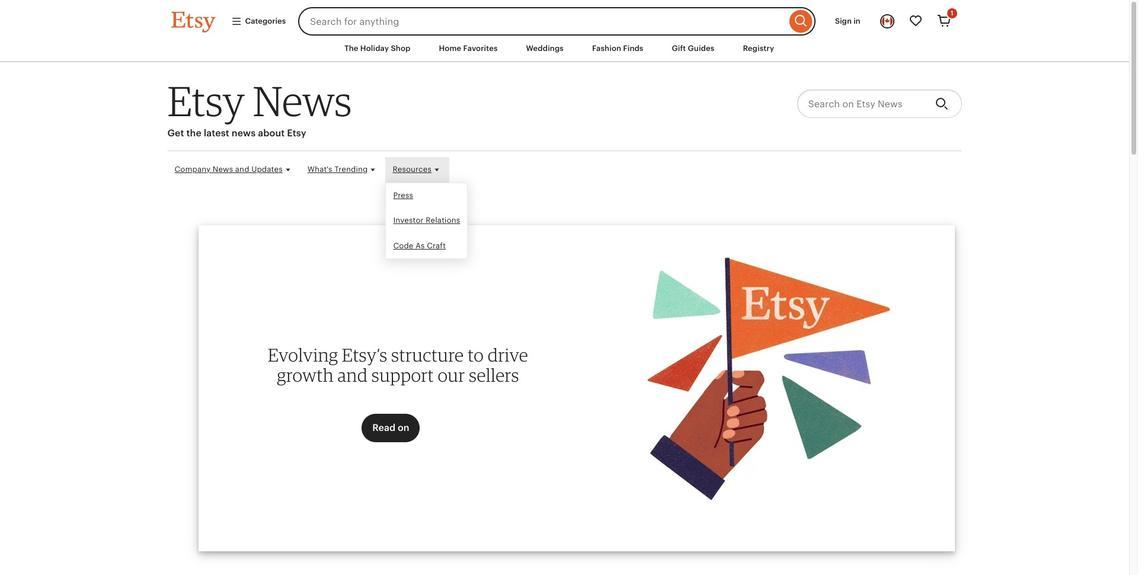 Task type: vqa. For each thing, say whether or not it's contained in the screenshot.
CaitlynMinimalist image
no



Task type: describe. For each thing, give the bounding box(es) containing it.
in
[[854, 17, 861, 25]]

read on
[[373, 422, 410, 434]]

the holiday shop
[[344, 44, 411, 53]]

craft
[[427, 241, 446, 250]]

growth
[[277, 364, 334, 386]]

weddings link
[[517, 38, 573, 59]]

company news and updates
[[175, 165, 283, 174]]

company news and updates link
[[168, 157, 300, 183]]

drive
[[488, 344, 528, 366]]

fashion
[[592, 44, 621, 53]]

the
[[186, 128, 201, 139]]

press link
[[386, 183, 467, 208]]

read
[[373, 422, 396, 434]]

on
[[398, 422, 410, 434]]

news
[[232, 128, 256, 139]]

0 vertical spatial and
[[235, 165, 249, 174]]

our
[[438, 364, 465, 386]]

what's trending
[[308, 165, 368, 174]]

as
[[416, 241, 425, 250]]

the
[[344, 44, 358, 53]]

evolving etsy's structure to drive growth and support our sellers
[[268, 344, 528, 386]]

canada image
[[881, 15, 893, 27]]

registry link
[[734, 38, 783, 59]]

gift guides
[[672, 44, 715, 53]]

Search for anything text field
[[298, 7, 787, 36]]

press
[[393, 191, 413, 200]]

menu bar containing the holiday shop
[[150, 36, 980, 62]]

shop
[[391, 44, 411, 53]]

evolving etsy's structure to drive growth and support our sellers link
[[268, 344, 528, 386]]

read on link
[[362, 414, 420, 443]]

gift
[[672, 44, 686, 53]]

categories button
[[222, 11, 295, 32]]

about
[[258, 128, 285, 139]]

code as craft link
[[386, 233, 467, 258]]

news for etsy
[[253, 76, 352, 126]]

investor relations link
[[386, 208, 467, 233]]

fashion finds
[[592, 44, 644, 53]]

trending
[[335, 165, 368, 174]]

company
[[175, 165, 211, 174]]

etsy news link
[[168, 76, 352, 126]]

structure
[[391, 344, 464, 366]]

etsy news get the latest news about etsy
[[168, 76, 352, 139]]

1 vertical spatial etsy
[[287, 128, 306, 139]]



Task type: locate. For each thing, give the bounding box(es) containing it.
news
[[253, 76, 352, 126], [213, 165, 233, 174]]

and
[[235, 165, 249, 174], [338, 364, 368, 386]]

registry
[[743, 44, 774, 53]]

news up about
[[253, 76, 352, 126]]

holiday
[[360, 44, 389, 53]]

guides
[[688, 44, 715, 53]]

1 horizontal spatial etsy
[[287, 128, 306, 139]]

None search field
[[298, 7, 816, 36]]

investor
[[393, 216, 424, 225]]

1 vertical spatial news
[[213, 165, 233, 174]]

resources link
[[386, 157, 449, 183]]

get
[[168, 128, 184, 139]]

code
[[393, 241, 414, 250]]

etsy right about
[[287, 128, 306, 139]]

etsy's
[[342, 344, 388, 366]]

banner
[[150, 0, 980, 36]]

sign in button
[[826, 11, 870, 32]]

favorites
[[463, 44, 498, 53]]

code as craft
[[393, 241, 446, 250]]

etsy
[[168, 76, 245, 126], [287, 128, 306, 139]]

sellers
[[469, 364, 519, 386]]

evolving
[[268, 344, 338, 366]]

home
[[439, 44, 461, 53]]

0 horizontal spatial etsy
[[168, 76, 245, 126]]

menu bar
[[150, 36, 980, 62]]

Search on Etsy News text field
[[797, 90, 926, 118]]

home favorites link
[[430, 38, 507, 59]]

news inside etsy news get the latest news about etsy
[[253, 76, 352, 126]]

to
[[468, 344, 484, 366]]

0 vertical spatial etsy
[[168, 76, 245, 126]]

what's trending link
[[300, 157, 386, 183]]

the holiday shop link
[[336, 38, 419, 59]]

and inside evolving etsy's structure to drive growth and support our sellers
[[338, 364, 368, 386]]

investor relations
[[393, 216, 460, 225]]

what's
[[308, 165, 332, 174]]

latest
[[204, 128, 229, 139]]

0 horizontal spatial and
[[235, 165, 249, 174]]

canada button
[[873, 7, 902, 36]]

sign in
[[835, 17, 861, 25]]

and left updates
[[235, 165, 249, 174]]

banner containing categories
[[150, 0, 980, 36]]

categories
[[245, 17, 286, 25]]

support
[[372, 364, 434, 386]]

resources
[[393, 165, 432, 174]]

1
[[951, 9, 954, 17]]

weddings
[[526, 44, 564, 53]]

0 vertical spatial news
[[253, 76, 352, 126]]

gift guides link
[[663, 38, 724, 59]]

1 horizontal spatial news
[[253, 76, 352, 126]]

0 horizontal spatial news
[[213, 165, 233, 174]]

updates
[[252, 165, 283, 174]]

etsy up the latest
[[168, 76, 245, 126]]

news right company
[[213, 165, 233, 174]]

news for company
[[213, 165, 233, 174]]

evolving etsy's structure to drive growth and support our sellers group
[[198, 225, 955, 552]]

1 link
[[930, 7, 959, 36]]

finds
[[623, 44, 644, 53]]

relations
[[426, 216, 460, 225]]

and right growth
[[338, 364, 368, 386]]

1 horizontal spatial and
[[338, 364, 368, 386]]

none search field inside banner
[[298, 7, 816, 36]]

home favorites
[[439, 44, 498, 53]]

fashion finds link
[[583, 38, 653, 59]]

1 vertical spatial and
[[338, 364, 368, 386]]

sign
[[835, 17, 852, 25]]



